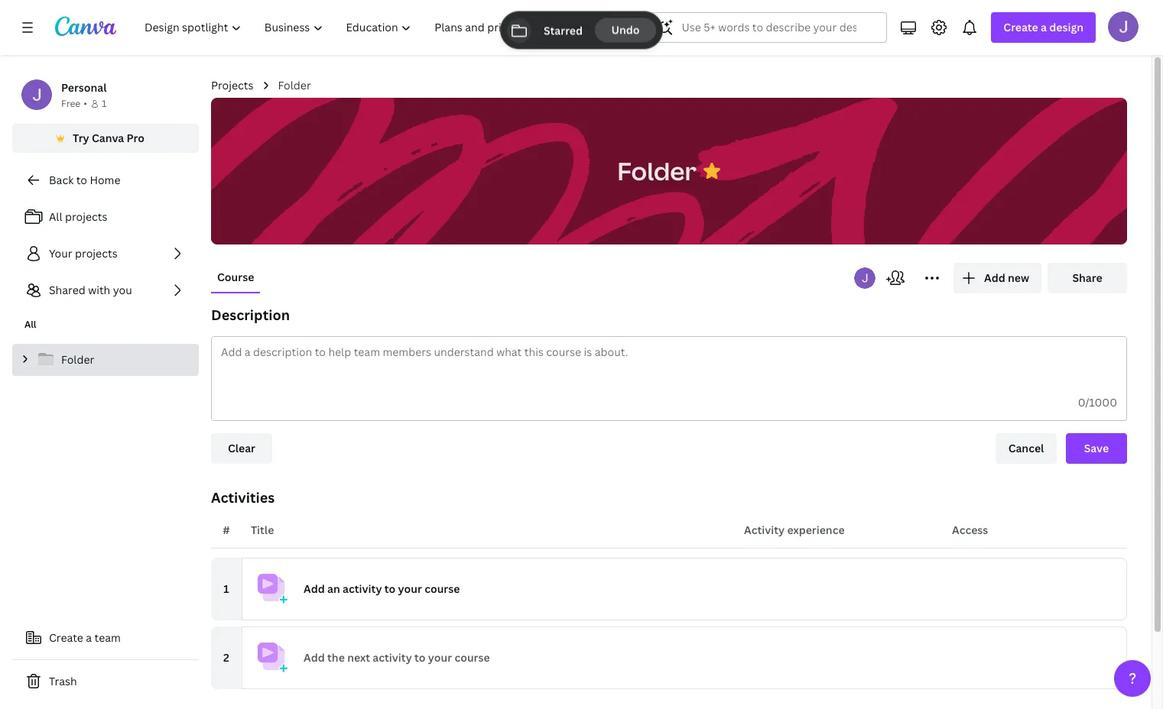 Task type: describe. For each thing, give the bounding box(es) containing it.
a for design
[[1041, 20, 1047, 34]]

0 / 1000
[[1078, 396, 1118, 410]]

shared with you link
[[12, 275, 199, 306]]

access
[[952, 523, 989, 538]]

jacob simon image
[[1109, 11, 1139, 42]]

shared with you
[[49, 283, 132, 298]]

Add a description to help team members understand what this course is about. text field
[[212, 337, 1127, 386]]

undo
[[612, 18, 640, 33]]

create a design
[[1004, 20, 1084, 34]]

back
[[49, 173, 74, 187]]

try canva pro button
[[12, 124, 199, 153]]

trash
[[49, 675, 77, 689]]

experience
[[788, 523, 845, 538]]

your
[[49, 246, 72, 261]]

next
[[347, 651, 370, 666]]

personal
[[61, 80, 107, 95]]

create for create a team
[[49, 631, 83, 646]]

all for all
[[24, 318, 36, 331]]

starred
[[544, 19, 583, 33]]

folder button
[[610, 147, 704, 195]]

2
[[223, 651, 229, 666]]

try canva pro
[[73, 131, 145, 145]]

team
[[95, 631, 121, 646]]

0
[[1078, 396, 1086, 410]]

#
[[223, 523, 230, 538]]

create for create a design
[[1004, 20, 1039, 34]]

save button
[[1066, 434, 1128, 464]]

course inside dropdown button
[[425, 582, 460, 597]]

all projects
[[49, 210, 107, 224]]

back to home
[[49, 173, 120, 187]]

trash link
[[12, 667, 199, 698]]

0 horizontal spatial folder link
[[12, 344, 199, 376]]

create a team
[[49, 631, 121, 646]]

add for add the next activity to your course
[[304, 651, 325, 666]]

activity inside dropdown button
[[343, 582, 382, 597]]

home
[[90, 173, 120, 187]]

add for add an activity to your course
[[304, 582, 325, 597]]

shared
[[49, 283, 85, 298]]

activity experience
[[744, 523, 845, 538]]

try
[[73, 131, 89, 145]]

an
[[327, 582, 340, 597]]

save
[[1085, 441, 1109, 456]]

0 out of 1,000 characters used element
[[1078, 396, 1118, 410]]

clear
[[228, 441, 256, 456]]

free •
[[61, 97, 87, 110]]

0 vertical spatial folder link
[[278, 77, 311, 94]]

free
[[61, 97, 81, 110]]

the
[[327, 651, 345, 666]]

pro
[[127, 131, 145, 145]]

share
[[1073, 271, 1103, 285]]

status containing undo
[[501, 8, 663, 44]]

activity
[[744, 523, 785, 538]]

top level navigation element
[[135, 12, 615, 43]]

folder inside button
[[618, 154, 697, 187]]

0 vertical spatial to
[[76, 173, 87, 187]]



Task type: locate. For each thing, give the bounding box(es) containing it.
1 vertical spatial add
[[304, 582, 325, 597]]

0 horizontal spatial 1
[[102, 97, 107, 110]]

add left an
[[304, 582, 325, 597]]

create inside dropdown button
[[1004, 20, 1039, 34]]

undo button
[[595, 14, 656, 38]]

your inside dropdown button
[[398, 582, 422, 597]]

Search search field
[[682, 13, 857, 42]]

projects
[[211, 78, 254, 93]]

design
[[1050, 20, 1084, 34]]

1 vertical spatial a
[[86, 631, 92, 646]]

0 horizontal spatial all
[[24, 318, 36, 331]]

1 vertical spatial 1
[[224, 582, 229, 597]]

add new button
[[954, 263, 1042, 294]]

a left the team
[[86, 631, 92, 646]]

title
[[251, 523, 274, 538]]

•
[[84, 97, 87, 110]]

1 vertical spatial create
[[49, 631, 83, 646]]

1 horizontal spatial create
[[1004, 20, 1039, 34]]

0 vertical spatial add
[[985, 271, 1006, 285]]

add
[[985, 271, 1006, 285], [304, 582, 325, 597], [304, 651, 325, 666]]

folder link down shared with you link
[[12, 344, 199, 376]]

status
[[501, 8, 663, 44]]

add for add new
[[985, 271, 1006, 285]]

to right the back
[[76, 173, 87, 187]]

1 horizontal spatial a
[[1041, 20, 1047, 34]]

folder link right projects link
[[278, 77, 311, 94]]

all inside "link"
[[49, 210, 62, 224]]

activity right next
[[373, 651, 412, 666]]

you
[[113, 283, 132, 298]]

1 vertical spatial folder
[[618, 154, 697, 187]]

projects right your
[[75, 246, 118, 261]]

your projects link
[[12, 239, 199, 269]]

add an activity to your course
[[304, 582, 460, 597]]

folder link
[[278, 77, 311, 94], [12, 344, 199, 376]]

0 vertical spatial 1
[[102, 97, 107, 110]]

1 horizontal spatial folder
[[278, 78, 311, 93]]

0 horizontal spatial a
[[86, 631, 92, 646]]

clear button
[[211, 434, 272, 464]]

2 vertical spatial folder
[[61, 353, 94, 367]]

add the next activity to your course
[[304, 651, 490, 666]]

course button
[[211, 263, 260, 292]]

a inside create a team button
[[86, 631, 92, 646]]

1 down the #
[[224, 582, 229, 597]]

activity
[[343, 582, 382, 597], [373, 651, 412, 666]]

/
[[1086, 396, 1090, 410]]

0 vertical spatial create
[[1004, 20, 1039, 34]]

a for team
[[86, 631, 92, 646]]

0 vertical spatial all
[[49, 210, 62, 224]]

2 horizontal spatial to
[[415, 651, 426, 666]]

projects link
[[211, 77, 254, 94]]

cancel
[[1009, 441, 1045, 456]]

a inside create a design dropdown button
[[1041, 20, 1047, 34]]

0 vertical spatial projects
[[65, 210, 107, 224]]

all for all projects
[[49, 210, 62, 224]]

your
[[398, 582, 422, 597], [428, 651, 452, 666]]

to
[[76, 173, 87, 187], [385, 582, 396, 597], [415, 651, 426, 666]]

share button
[[1048, 263, 1128, 294]]

your projects
[[49, 246, 118, 261]]

create inside button
[[49, 631, 83, 646]]

1 vertical spatial course
[[455, 651, 490, 666]]

1 horizontal spatial folder link
[[278, 77, 311, 94]]

2 vertical spatial add
[[304, 651, 325, 666]]

cancel button
[[996, 434, 1057, 464]]

to right next
[[415, 651, 426, 666]]

activities
[[211, 489, 275, 507]]

1 vertical spatial to
[[385, 582, 396, 597]]

projects for your projects
[[75, 246, 118, 261]]

course
[[425, 582, 460, 597], [455, 651, 490, 666]]

1 vertical spatial projects
[[75, 246, 118, 261]]

new
[[1008, 271, 1030, 285]]

0 horizontal spatial your
[[398, 582, 422, 597]]

projects
[[65, 210, 107, 224], [75, 246, 118, 261]]

projects down back to home in the left top of the page
[[65, 210, 107, 224]]

2 vertical spatial to
[[415, 651, 426, 666]]

1 vertical spatial all
[[24, 318, 36, 331]]

0 horizontal spatial folder
[[61, 353, 94, 367]]

1 vertical spatial your
[[428, 651, 452, 666]]

a
[[1041, 20, 1047, 34], [86, 631, 92, 646]]

to inside dropdown button
[[385, 582, 396, 597]]

projects inside all projects "link"
[[65, 210, 107, 224]]

create a design button
[[992, 12, 1096, 43]]

0 vertical spatial course
[[425, 582, 460, 597]]

add new
[[985, 271, 1030, 285]]

1000
[[1090, 396, 1118, 410]]

add an activity to your course button
[[242, 558, 1128, 621]]

activity right an
[[343, 582, 382, 597]]

list containing all projects
[[12, 202, 199, 306]]

all
[[49, 210, 62, 224], [24, 318, 36, 331]]

folder
[[278, 78, 311, 93], [618, 154, 697, 187], [61, 353, 94, 367]]

create left 'design' on the top right of the page
[[1004, 20, 1039, 34]]

to right an
[[385, 582, 396, 597]]

list
[[12, 202, 199, 306]]

projects inside your projects link
[[75, 246, 118, 261]]

create
[[1004, 20, 1039, 34], [49, 631, 83, 646]]

projects for all projects
[[65, 210, 107, 224]]

description
[[211, 306, 290, 324]]

all projects link
[[12, 202, 199, 233]]

canva
[[92, 131, 124, 145]]

0 horizontal spatial to
[[76, 173, 87, 187]]

add left the
[[304, 651, 325, 666]]

0 vertical spatial activity
[[343, 582, 382, 597]]

1
[[102, 97, 107, 110], [224, 582, 229, 597]]

1 vertical spatial activity
[[373, 651, 412, 666]]

1 vertical spatial folder link
[[12, 344, 199, 376]]

create left the team
[[49, 631, 83, 646]]

with
[[88, 283, 110, 298]]

0 vertical spatial folder
[[278, 78, 311, 93]]

1 horizontal spatial 1
[[224, 582, 229, 597]]

0 vertical spatial your
[[398, 582, 422, 597]]

2 horizontal spatial folder
[[618, 154, 697, 187]]

a left 'design' on the top right of the page
[[1041, 20, 1047, 34]]

1 horizontal spatial all
[[49, 210, 62, 224]]

0 vertical spatial a
[[1041, 20, 1047, 34]]

1 right •
[[102, 97, 107, 110]]

1 horizontal spatial to
[[385, 582, 396, 597]]

None search field
[[651, 12, 888, 43]]

back to home link
[[12, 165, 199, 196]]

1 horizontal spatial your
[[428, 651, 452, 666]]

course
[[217, 270, 254, 285]]

create a team button
[[12, 623, 199, 654]]

add left new
[[985, 271, 1006, 285]]

0 horizontal spatial create
[[49, 631, 83, 646]]



Task type: vqa. For each thing, say whether or not it's contained in the screenshot.
FREE •
yes



